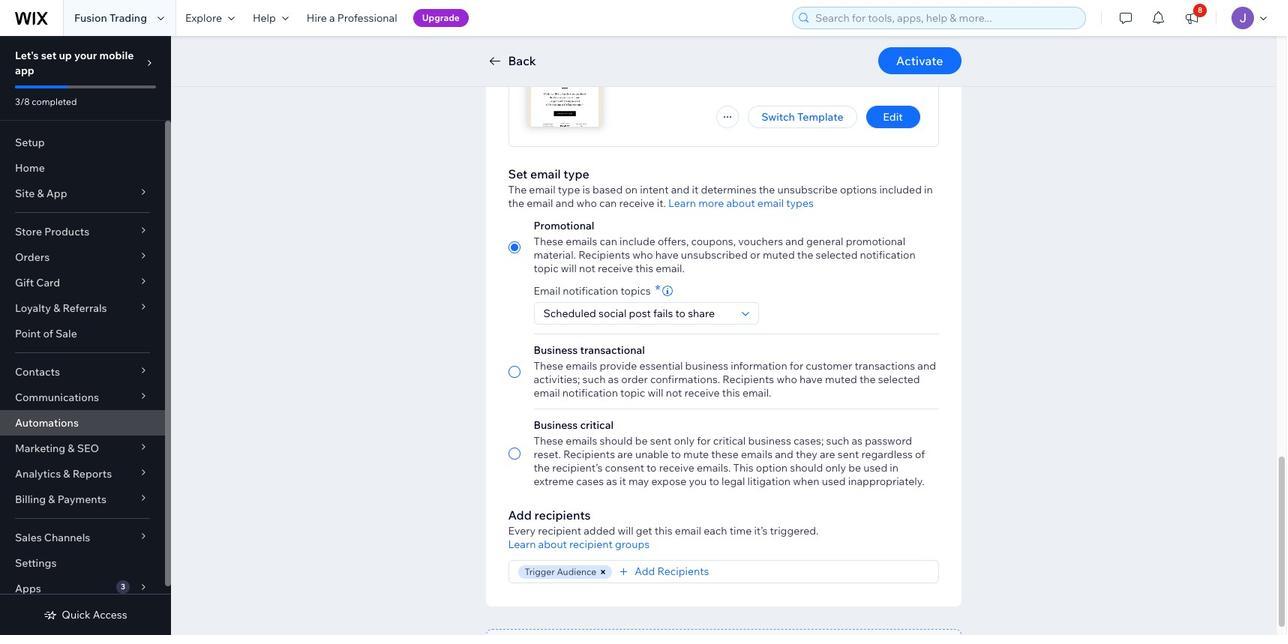 Task type: locate. For each thing, give the bounding box(es) containing it.
reports
[[73, 467, 112, 481]]

these up recipient's
[[534, 434, 564, 448]]

recipients right confirmations.
[[723, 373, 774, 386]]

mobile
[[99, 49, 134, 62]]

your
[[74, 49, 97, 62]]

0 vertical spatial should
[[600, 434, 633, 448]]

email. down information
[[743, 386, 772, 400]]

used right when
[[822, 475, 846, 488]]

0 vertical spatial in
[[924, 183, 933, 197]]

business inside business critical these emails should be sent only for critical business cases; such as password reset. recipients are unable to mute these emails and they are sent regardless of the recipient's consent to receive emails. this option should only be used in extreme cases as it may expose you to legal litigation when used inappropriately.
[[748, 434, 791, 448]]

1 horizontal spatial learn
[[669, 197, 696, 210]]

email
[[530, 167, 561, 182], [529, 183, 556, 197], [527, 197, 553, 210], [758, 197, 784, 210], [534, 386, 560, 400], [675, 524, 702, 538]]

this inside promotional these emails can include offers, coupons, vouchers and general promotional material. recipients who have unsubscribed or muted the selected notification topic will not receive this email.
[[636, 262, 654, 275]]

1 vertical spatial should
[[790, 461, 823, 475]]

0 horizontal spatial for
[[697, 434, 711, 448]]

determines
[[701, 183, 757, 197]]

1 vertical spatial these
[[534, 359, 564, 373]]

0 vertical spatial notification
[[860, 248, 916, 262]]

topic up the email on the left of the page
[[534, 262, 559, 275]]

1 vertical spatial business
[[748, 434, 791, 448]]

gift card
[[15, 276, 60, 290]]

help
[[253, 11, 276, 25]]

1 vertical spatial muted
[[825, 373, 857, 386]]

0 horizontal spatial business
[[685, 359, 729, 373]]

of
[[43, 327, 53, 341], [915, 448, 925, 461]]

marketing
[[15, 442, 65, 455]]

used
[[864, 461, 888, 475], [822, 475, 846, 488]]

1 horizontal spatial topic
[[621, 386, 645, 400]]

business inside business critical these emails should be sent only for critical business cases; such as password reset. recipients are unable to mute these emails and they are sent regardless of the recipient's consent to receive emails. this option should only be used in extreme cases as it may expose you to legal litigation when used inappropriately.
[[534, 419, 578, 432]]

0 vertical spatial be
[[635, 434, 648, 448]]

add down groups on the bottom of page
[[635, 565, 655, 579]]

app
[[15, 64, 34, 77]]

business right essential
[[685, 359, 729, 373]]

it
[[692, 183, 699, 197], [620, 475, 626, 488]]

selected up password
[[878, 373, 920, 386]]

to
[[671, 448, 681, 461], [647, 461, 657, 475], [709, 475, 719, 488]]

this inside business transactional these emails provide essential business information for customer transactions and activities; such as order confirmations. recipients who have muted the selected email notification topic will not receive this email.
[[722, 386, 740, 400]]

0 horizontal spatial only
[[674, 434, 695, 448]]

and
[[671, 183, 690, 197], [556, 197, 574, 210], [786, 235, 804, 248], [918, 359, 936, 373], [775, 448, 794, 461]]

email left types
[[758, 197, 784, 210]]

business up option on the bottom
[[748, 434, 791, 448]]

seo
[[77, 442, 99, 455]]

these for business transactional
[[534, 359, 564, 373]]

will down essential
[[648, 386, 664, 400]]

1 vertical spatial about
[[538, 538, 567, 551]]

email left each
[[675, 524, 702, 538]]

muted
[[763, 248, 795, 262], [825, 373, 857, 386]]

critical up this
[[713, 434, 746, 448]]

general
[[807, 235, 844, 248]]

1 horizontal spatial who
[[633, 248, 653, 262]]

1 horizontal spatial selected
[[878, 373, 920, 386]]

1 horizontal spatial have
[[800, 373, 823, 386]]

about up trigger audience in the bottom of the page
[[538, 538, 567, 551]]

and inside promotional these emails can include offers, coupons, vouchers and general promotional material. recipients who have unsubscribed or muted the selected notification topic will not receive this email.
[[786, 235, 804, 248]]

& for site
[[37, 187, 44, 200]]

0 horizontal spatial topic
[[534, 262, 559, 275]]

receive left it. on the top right of page
[[619, 197, 655, 210]]

0 horizontal spatial learn
[[508, 538, 536, 551]]

0 vertical spatial of
[[43, 327, 53, 341]]

be left regardless
[[849, 461, 861, 475]]

notification right the email on the left of the page
[[563, 284, 618, 298]]

unsubscribe
[[778, 183, 838, 197]]

business
[[534, 344, 578, 357], [534, 419, 578, 432]]

1 horizontal spatial will
[[618, 524, 634, 538]]

gift card button
[[0, 270, 165, 296]]

orders button
[[0, 245, 165, 270]]

of right regardless
[[915, 448, 925, 461]]

and inside business critical these emails should be sent only for critical business cases; such as password reset. recipients are unable to mute these emails and they are sent regardless of the recipient's consent to receive emails. this option should only be used in extreme cases as it may expose you to legal litigation when used inappropriately.
[[775, 448, 794, 461]]

business up reset.
[[534, 419, 578, 432]]

who up promotional
[[577, 197, 597, 210]]

add inside add recipients every recipient added will get this email each time it's triggered. learn about recipient groups
[[508, 508, 532, 523]]

who
[[577, 197, 597, 210], [633, 248, 653, 262], [777, 373, 797, 386]]

trigger
[[525, 566, 555, 578]]

recipients inside promotional these emails can include offers, coupons, vouchers and general promotional material. recipients who have unsubscribed or muted the selected notification topic will not receive this email.
[[579, 248, 630, 262]]

these inside business critical these emails should be sent only for critical business cases; such as password reset. recipients are unable to mute these emails and they are sent regardless of the recipient's consent to receive emails. this option should only be used in extreme cases as it may expose you to legal litigation when used inappropriately.
[[534, 434, 564, 448]]

1 horizontal spatial for
[[790, 359, 804, 373]]

1 vertical spatial email.
[[743, 386, 772, 400]]

learn right it. on the top right of page
[[669, 197, 696, 210]]

this right get
[[655, 524, 673, 538]]

and up promotional
[[556, 197, 574, 210]]

add
[[508, 508, 532, 523], [635, 565, 655, 579]]

email. up *
[[656, 262, 685, 275]]

will inside promotional these emails can include offers, coupons, vouchers and general promotional material. recipients who have unsubscribed or muted the selected notification topic will not receive this email.
[[561, 262, 577, 275]]

& right the loyalty
[[53, 302, 60, 315]]

& inside popup button
[[68, 442, 75, 455]]

these left provide
[[534, 359, 564, 373]]

home
[[15, 161, 45, 175]]

& right site
[[37, 187, 44, 200]]

1 horizontal spatial are
[[820, 448, 836, 461]]

learn up trigger
[[508, 538, 536, 551]]

2 horizontal spatial will
[[648, 386, 664, 400]]

sent
[[650, 434, 672, 448], [838, 448, 859, 461]]

have up *
[[656, 248, 679, 262]]

3 these from the top
[[534, 434, 564, 448]]

2 vertical spatial notification
[[563, 386, 618, 400]]

recipient up audience
[[569, 538, 613, 551]]

& left reports
[[63, 467, 70, 481]]

can
[[599, 197, 617, 210], [600, 235, 617, 248]]

1 vertical spatial for
[[697, 434, 711, 448]]

sent left regardless
[[838, 448, 859, 461]]

emails.
[[697, 461, 731, 475]]

should up consent
[[600, 434, 633, 448]]

set email type
[[508, 167, 590, 182]]

and left general
[[786, 235, 804, 248]]

business inside business transactional these emails provide essential business information for customer transactions and activities; such as order confirmations. recipients who have muted the selected email notification topic will not receive this email.
[[534, 344, 578, 357]]

0 vertical spatial such
[[583, 373, 606, 386]]

2 these from the top
[[534, 359, 564, 373]]

0 vertical spatial not
[[579, 262, 596, 275]]

0 vertical spatial as
[[608, 373, 619, 386]]

intent
[[640, 183, 669, 197]]

are right they
[[820, 448, 836, 461]]

for inside business critical these emails should be sent only for critical business cases; such as password reset. recipients are unable to mute these emails and they are sent regardless of the recipient's consent to receive emails. this option should only be used in extreme cases as it may expose you to legal litigation when used inappropriately.
[[697, 434, 711, 448]]

who for transactional
[[777, 373, 797, 386]]

emails inside business transactional these emails provide essential business information for customer transactions and activities; such as order confirmations. recipients who have muted the selected email notification topic will not receive this email.
[[566, 359, 598, 373]]

& right billing
[[48, 493, 55, 506]]

1 horizontal spatial critical
[[713, 434, 746, 448]]

such right cases;
[[826, 434, 850, 448]]

business for business critical these emails should be sent only for critical business cases; such as password reset. recipients are unable to mute these emails and they are sent regardless of the recipient's consent to receive emails. this option should only be used in extreme cases as it may expose you to legal litigation when used inappropriately.
[[534, 419, 578, 432]]

0 horizontal spatial of
[[43, 327, 53, 341]]

who left offers,
[[633, 248, 653, 262]]

1 vertical spatial such
[[826, 434, 850, 448]]

have right information
[[800, 373, 823, 386]]

0 horizontal spatial used
[[822, 475, 846, 488]]

and left they
[[775, 448, 794, 461]]

1 vertical spatial only
[[826, 461, 846, 475]]

can left include
[[600, 235, 617, 248]]

this up topics
[[636, 262, 654, 275]]

referrals
[[63, 302, 107, 315]]

1 horizontal spatial used
[[864, 461, 888, 475]]

hire
[[307, 11, 327, 25]]

1 horizontal spatial it
[[692, 183, 699, 197]]

in inside business critical these emails should be sent only for critical business cases; such as password reset. recipients are unable to mute these emails and they are sent regardless of the recipient's consent to receive emails. this option should only be used in extreme cases as it may expose you to legal litigation when used inappropriately.
[[890, 461, 899, 475]]

email. inside promotional these emails can include offers, coupons, vouchers and general promotional material. recipients who have unsubscribed or muted the selected notification topic will not receive this email.
[[656, 262, 685, 275]]

2 vertical spatial these
[[534, 434, 564, 448]]

critical
[[580, 419, 614, 432], [713, 434, 746, 448]]

1 are from the left
[[618, 448, 633, 461]]

0 vertical spatial for
[[790, 359, 804, 373]]

1 vertical spatial will
[[648, 386, 664, 400]]

who inside business transactional these emails provide essential business information for customer transactions and activities; such as order confirmations. recipients who have muted the selected email notification topic will not receive this email.
[[777, 373, 797, 386]]

will left get
[[618, 524, 634, 538]]

& left 'seo'
[[68, 442, 75, 455]]

used down password
[[864, 461, 888, 475]]

such inside business critical these emails should be sent only for critical business cases; such as password reset. recipients are unable to mute these emails and they are sent regardless of the recipient's consent to receive emails. this option should only be used in extreme cases as it may expose you to legal litigation when used inappropriately.
[[826, 434, 850, 448]]

notification down provide
[[563, 386, 618, 400]]

the right "customer"
[[860, 373, 876, 386]]

0 horizontal spatial about
[[538, 538, 567, 551]]

2 vertical spatial who
[[777, 373, 797, 386]]

settings link
[[0, 551, 165, 576]]

and inside business transactional these emails provide essential business information for customer transactions and activities; such as order confirmations. recipients who have muted the selected email notification topic will not receive this email.
[[918, 359, 936, 373]]

edit
[[883, 110, 903, 124]]

2 vertical spatial will
[[618, 524, 634, 538]]

automations link
[[0, 410, 165, 436]]

2 horizontal spatial who
[[777, 373, 797, 386]]

0 horizontal spatial have
[[656, 248, 679, 262]]

1 horizontal spatial about
[[727, 197, 755, 210]]

selected down the options
[[816, 248, 858, 262]]

receive up mute
[[685, 386, 720, 400]]

1 vertical spatial add
[[635, 565, 655, 579]]

sent left mute
[[650, 434, 672, 448]]

1 horizontal spatial email.
[[743, 386, 772, 400]]

to right you
[[709, 475, 719, 488]]

not up email notification topics *
[[579, 262, 596, 275]]

are
[[618, 448, 633, 461], [820, 448, 836, 461]]

recipients up cases
[[563, 448, 615, 461]]

business up "activities;"
[[534, 344, 578, 357]]

& for analytics
[[63, 467, 70, 481]]

2 vertical spatial as
[[606, 475, 617, 488]]

for
[[790, 359, 804, 373], [697, 434, 711, 448]]

in right included
[[924, 183, 933, 197]]

1 vertical spatial as
[[852, 434, 863, 448]]

add up every at the left bottom of page
[[508, 508, 532, 523]]

for left these
[[697, 434, 711, 448]]

receive
[[619, 197, 655, 210], [598, 262, 633, 275], [685, 386, 720, 400], [659, 461, 695, 475]]

can inside promotional these emails can include offers, coupons, vouchers and general promotional material. recipients who have unsubscribed or muted the selected notification topic will not receive this email.
[[600, 235, 617, 248]]

will
[[561, 262, 577, 275], [648, 386, 664, 400], [618, 524, 634, 538]]

type left is at the top left
[[558, 183, 580, 197]]

0 horizontal spatial sent
[[650, 434, 672, 448]]

1 vertical spatial have
[[800, 373, 823, 386]]

hire a professional link
[[298, 0, 406, 36]]

2 business from the top
[[534, 419, 578, 432]]

are left 'unable'
[[618, 448, 633, 461]]

switch template button
[[748, 106, 857, 128]]

1 vertical spatial who
[[633, 248, 653, 262]]

topic down provide
[[621, 386, 645, 400]]

these inside business transactional these emails provide essential business information for customer transactions and activities; such as order confirmations. recipients who have muted the selected email notification topic will not receive this email.
[[534, 359, 564, 373]]

let's set up your mobile app
[[15, 49, 134, 77]]

about right more
[[727, 197, 755, 210]]

email. inside business transactional these emails provide essential business information for customer transactions and activities; such as order confirmations. recipients who have muted the selected email notification topic will not receive this email.
[[743, 386, 772, 400]]

setup
[[15, 136, 45, 149]]

1 vertical spatial in
[[890, 461, 899, 475]]

these down promotional
[[534, 235, 564, 248]]

can right is at the top left
[[599, 197, 617, 210]]

the left recipient's
[[534, 461, 550, 475]]

have
[[656, 248, 679, 262], [800, 373, 823, 386]]

0 vertical spatial it
[[692, 183, 699, 197]]

email up reset.
[[534, 386, 560, 400]]

0 horizontal spatial not
[[579, 262, 596, 275]]

more
[[699, 197, 724, 210]]

0 vertical spatial business
[[685, 359, 729, 373]]

this
[[733, 461, 754, 475]]

and right "transactions"
[[918, 359, 936, 373]]

1 vertical spatial not
[[666, 386, 682, 400]]

1 vertical spatial notification
[[563, 284, 618, 298]]

0 horizontal spatial are
[[618, 448, 633, 461]]

1 horizontal spatial to
[[671, 448, 681, 461]]

0 horizontal spatial muted
[[763, 248, 795, 262]]

1 these from the top
[[534, 235, 564, 248]]

this down information
[[722, 386, 740, 400]]

receive inside business critical these emails should be sent only for critical business cases; such as password reset. recipients are unable to mute these emails and they are sent regardless of the recipient's consent to receive emails. this option should only be used in extreme cases as it may expose you to legal litigation when used inappropriately.
[[659, 461, 695, 475]]

not
[[579, 262, 596, 275], [666, 386, 682, 400]]

1 vertical spatial it
[[620, 475, 626, 488]]

1 horizontal spatial not
[[666, 386, 682, 400]]

who left "customer"
[[777, 373, 797, 386]]

emails down transactional
[[566, 359, 598, 373]]

0 horizontal spatial add
[[508, 508, 532, 523]]

the down the "set"
[[508, 197, 525, 210]]

1 horizontal spatial of
[[915, 448, 925, 461]]

of left sale
[[43, 327, 53, 341]]

1 horizontal spatial muted
[[825, 373, 857, 386]]

billing & payments
[[15, 493, 107, 506]]

hire a professional
[[307, 11, 397, 25]]

orders
[[15, 251, 50, 264]]

1 business from the top
[[534, 344, 578, 357]]

0 vertical spatial learn
[[669, 197, 696, 210]]

0 vertical spatial muted
[[763, 248, 795, 262]]

in down password
[[890, 461, 899, 475]]

to left mute
[[671, 448, 681, 461]]

to right consent
[[647, 461, 657, 475]]

should
[[600, 434, 633, 448], [790, 461, 823, 475]]

notification right general
[[860, 248, 916, 262]]

0 vertical spatial type
[[564, 167, 590, 182]]

0 vertical spatial can
[[599, 197, 617, 210]]

1 horizontal spatial only
[[826, 461, 846, 475]]

every
[[508, 524, 536, 538]]

billing
[[15, 493, 46, 506]]

1 vertical spatial can
[[600, 235, 617, 248]]

as left password
[[852, 434, 863, 448]]

fusion
[[74, 11, 107, 25]]

0 vertical spatial critical
[[580, 419, 614, 432]]

1 vertical spatial be
[[849, 461, 861, 475]]

1 vertical spatial of
[[915, 448, 925, 461]]

*
[[655, 281, 661, 299]]

0 vertical spatial business
[[534, 344, 578, 357]]

for left "customer"
[[790, 359, 804, 373]]

confirmations.
[[650, 373, 720, 386]]

contacts
[[15, 365, 60, 379]]

loyalty & referrals button
[[0, 296, 165, 321]]

0 horizontal spatial email.
[[656, 262, 685, 275]]

1 horizontal spatial add
[[635, 565, 655, 579]]

will up email notification topics *
[[561, 262, 577, 275]]

receive left emails.
[[659, 461, 695, 475]]

store products button
[[0, 219, 165, 245]]

have inside business transactional these emails provide essential business information for customer transactions and activities; such as order confirmations. recipients who have muted the selected email notification topic will not receive this email.
[[800, 373, 823, 386]]

type up is at the top left
[[564, 167, 590, 182]]

add recipients
[[635, 565, 709, 579]]

1 horizontal spatial such
[[826, 434, 850, 448]]

be up consent
[[635, 434, 648, 448]]

products
[[44, 225, 89, 239]]

the
[[508, 183, 527, 197]]

0 vertical spatial will
[[561, 262, 577, 275]]

for for only
[[697, 434, 711, 448]]

each
[[704, 524, 727, 538]]

the right the vouchers on the top right of page
[[797, 248, 814, 262]]

1 vertical spatial learn
[[508, 538, 536, 551]]

0 horizontal spatial such
[[583, 373, 606, 386]]

0 horizontal spatial selected
[[816, 248, 858, 262]]

not inside business transactional these emails provide essential business information for customer transactions and activities; such as order confirmations. recipients who have muted the selected email notification topic will not receive this email.
[[666, 386, 682, 400]]

recipients down add recipients every recipient added will get this email each time it's triggered. learn about recipient groups
[[658, 565, 709, 579]]

1 vertical spatial business
[[534, 419, 578, 432]]

0 vertical spatial this
[[636, 262, 654, 275]]

emails
[[566, 235, 598, 248], [566, 359, 598, 373], [566, 434, 598, 448], [741, 448, 773, 461]]

recipients
[[579, 248, 630, 262], [723, 373, 774, 386], [563, 448, 615, 461], [658, 565, 709, 579]]

should down cases;
[[790, 461, 823, 475]]

notification inside business transactional these emails provide essential business information for customer transactions and activities; such as order confirmations. recipients who have muted the selected email notification topic will not receive this email.
[[563, 386, 618, 400]]

such
[[583, 373, 606, 386], [826, 434, 850, 448]]

groups
[[615, 538, 650, 551]]

such down transactional
[[583, 373, 606, 386]]

& for billing
[[48, 493, 55, 506]]

it left may
[[620, 475, 626, 488]]

0 horizontal spatial who
[[577, 197, 597, 210]]

type inside the email type is based on intent and it determines the unsubscribe options included in the email and who can receive it.
[[558, 183, 580, 197]]

& for marketing
[[68, 442, 75, 455]]

expose
[[652, 475, 687, 488]]

receive inside the email type is based on intent and it determines the unsubscribe options included in the email and who can receive it.
[[619, 197, 655, 210]]

only right they
[[826, 461, 846, 475]]

it inside the email type is based on intent and it determines the unsubscribe options included in the email and who can receive it.
[[692, 183, 699, 197]]

emails down promotional
[[566, 235, 598, 248]]

0 horizontal spatial in
[[890, 461, 899, 475]]

1 vertical spatial this
[[722, 386, 740, 400]]

you
[[689, 475, 707, 488]]

who inside the email type is based on intent and it determines the unsubscribe options included in the email and who can receive it.
[[577, 197, 597, 210]]

0 vertical spatial who
[[577, 197, 597, 210]]

critical up recipient's
[[580, 419, 614, 432]]

1 horizontal spatial should
[[790, 461, 823, 475]]

email notification topics *
[[534, 281, 661, 299]]

for inside business transactional these emails provide essential business information for customer transactions and activities; such as order confirmations. recipients who have muted the selected email notification topic will not receive this email.
[[790, 359, 804, 373]]

it left 'determines'
[[692, 183, 699, 197]]

1 vertical spatial critical
[[713, 434, 746, 448]]

recipients up email notification topics *
[[579, 248, 630, 262]]

3
[[121, 582, 125, 592]]

0 vertical spatial add
[[508, 508, 532, 523]]

information
[[731, 359, 788, 373]]

0 vertical spatial email.
[[656, 262, 685, 275]]

0 horizontal spatial to
[[647, 461, 657, 475]]

back
[[508, 53, 536, 68]]

1 vertical spatial type
[[558, 183, 580, 197]]

as left order
[[608, 373, 619, 386]]

emails inside promotional these emails can include offers, coupons, vouchers and general promotional material. recipients who have unsubscribed or muted the selected notification topic will not receive this email.
[[566, 235, 598, 248]]



Task type: describe. For each thing, give the bounding box(es) containing it.
inappropriately.
[[848, 475, 925, 488]]

recipients inside business transactional these emails provide essential business information for customer transactions and activities; such as order confirmations. recipients who have muted the selected email notification topic will not receive this email.
[[723, 373, 774, 386]]

emails up recipient's
[[566, 434, 598, 448]]

these
[[711, 448, 739, 461]]

in inside the email type is based on intent and it determines the unsubscribe options included in the email and who can receive it.
[[924, 183, 933, 197]]

when
[[793, 475, 820, 488]]

store
[[15, 225, 42, 239]]

not inside promotional these emails can include offers, coupons, vouchers and general promotional material. recipients who have unsubscribed or muted the selected notification topic will not receive this email.
[[579, 262, 596, 275]]

emails up litigation
[[741, 448, 773, 461]]

contacts button
[[0, 359, 165, 385]]

completed
[[32, 96, 77, 107]]

the inside business transactional these emails provide essential business information for customer transactions and activities; such as order confirmations. recipients who have muted the selected email notification topic will not receive this email.
[[860, 373, 876, 386]]

or
[[750, 248, 761, 262]]

type for set email type
[[564, 167, 590, 182]]

type for the email type is based on intent and it determines the unsubscribe options included in the email and who can receive it.
[[558, 183, 580, 197]]

email inside business transactional these emails provide essential business information for customer transactions and activities; such as order confirmations. recipients who have muted the selected email notification topic will not receive this email.
[[534, 386, 560, 400]]

communications button
[[0, 385, 165, 410]]

activate button
[[878, 47, 961, 74]]

learn about recipient groups link
[[508, 538, 650, 551]]

about inside add recipients every recipient added will get this email each time it's triggered. learn about recipient groups
[[538, 538, 567, 551]]

will inside business transactional these emails provide essential business information for customer transactions and activities; such as order confirmations. recipients who have muted the selected email notification topic will not receive this email.
[[648, 386, 664, 400]]

material.
[[534, 248, 576, 262]]

recipients
[[535, 508, 591, 523]]

let's
[[15, 49, 39, 62]]

recipient's
[[552, 461, 603, 475]]

topic inside promotional these emails can include offers, coupons, vouchers and general promotional material. recipients who have unsubscribed or muted the selected notification topic will not receive this email.
[[534, 262, 559, 275]]

the email type is based on intent and it determines the unsubscribe options included in the email and who can receive it.
[[508, 183, 933, 210]]

marketing & seo button
[[0, 436, 165, 461]]

1 horizontal spatial sent
[[838, 448, 859, 461]]

business critical these emails should be sent only for critical business cases; such as password reset. recipients are unable to mute these emails and they are sent regardless of the recipient's consent to receive emails. this option should only be used in extreme cases as it may expose you to legal litigation when used inappropriately.
[[534, 419, 925, 488]]

0 horizontal spatial critical
[[580, 419, 614, 432]]

site & app
[[15, 187, 67, 200]]

a
[[329, 11, 335, 25]]

who inside promotional these emails can include offers, coupons, vouchers and general promotional material. recipients who have unsubscribed or muted the selected notification topic will not receive this email.
[[633, 248, 653, 262]]

marketing & seo
[[15, 442, 99, 455]]

site & app button
[[0, 181, 165, 206]]

is
[[583, 183, 590, 197]]

edit button
[[866, 106, 920, 128]]

gift
[[15, 276, 34, 290]]

the left types
[[759, 183, 775, 197]]

add recipients button
[[617, 565, 709, 579]]

based
[[593, 183, 623, 197]]

quick access
[[62, 608, 127, 622]]

audience
[[557, 566, 597, 578]]

apps
[[15, 582, 41, 596]]

preview image
[[527, 52, 602, 127]]

email down set email type
[[529, 183, 556, 197]]

point
[[15, 327, 41, 341]]

such inside business transactional these emails provide essential business information for customer transactions and activities; such as order confirmations. recipients who have muted the selected email notification topic will not receive this email.
[[583, 373, 606, 386]]

3/8 completed
[[15, 96, 77, 107]]

cases;
[[794, 434, 824, 448]]

muted inside business transactional these emails provide essential business information for customer transactions and activities; such as order confirmations. recipients who have muted the selected email notification topic will not receive this email.
[[825, 373, 857, 386]]

recipient down the recipients on the bottom
[[538, 524, 582, 538]]

will inside add recipients every recipient added will get this email each time it's triggered. learn about recipient groups
[[618, 524, 634, 538]]

added
[[584, 524, 615, 538]]

selected inside business transactional these emails provide essential business information for customer transactions and activities; such as order confirmations. recipients who have muted the selected email notification topic will not receive this email.
[[878, 373, 920, 386]]

unsubscribed
[[681, 248, 748, 262]]

point of sale link
[[0, 321, 165, 347]]

mute
[[684, 448, 709, 461]]

included
[[880, 183, 922, 197]]

business for business transactional these emails provide essential business information for customer transactions and activities; such as order confirmations. recipients who have muted the selected email notification topic will not receive this email.
[[534, 344, 578, 357]]

add for recipients
[[635, 565, 655, 579]]

notification inside promotional these emails can include offers, coupons, vouchers and general promotional material. recipients who have unsubscribed or muted the selected notification topic will not receive this email.
[[860, 248, 916, 262]]

explore
[[185, 11, 222, 25]]

learn inside add recipients every recipient added will get this email each time it's triggered. learn about recipient groups
[[508, 538, 536, 551]]

recipients inside business critical these emails should be sent only for critical business cases; such as password reset. recipients are unable to mute these emails and they are sent regardless of the recipient's consent to receive emails. this option should only be used in extreme cases as it may expose you to legal litigation when used inappropriately.
[[563, 448, 615, 461]]

2 horizontal spatial to
[[709, 475, 719, 488]]

business inside business transactional these emails provide essential business information for customer transactions and activities; such as order confirmations. recipients who have muted the selected email notification topic will not receive this email.
[[685, 359, 729, 373]]

this inside add recipients every recipient added will get this email each time it's triggered. learn about recipient groups
[[655, 524, 673, 538]]

fusion trading
[[74, 11, 147, 25]]

sales
[[15, 531, 42, 545]]

Email notification topics field
[[539, 303, 737, 324]]

activate
[[896, 53, 943, 68]]

quick access button
[[44, 608, 127, 622]]

0 horizontal spatial should
[[600, 434, 633, 448]]

notification inside email notification topics *
[[563, 284, 618, 298]]

litigation
[[748, 475, 791, 488]]

it's
[[754, 524, 768, 538]]

email right the
[[527, 197, 553, 210]]

set
[[508, 167, 528, 182]]

email right the "set"
[[530, 167, 561, 182]]

cases
[[576, 475, 604, 488]]

0 vertical spatial about
[[727, 197, 755, 210]]

Search for tools, apps, help & more... field
[[811, 8, 1081, 29]]

& for loyalty
[[53, 302, 60, 315]]

sidebar element
[[0, 36, 171, 635]]

for for information
[[790, 359, 804, 373]]

upgrade
[[422, 12, 460, 23]]

option
[[756, 461, 788, 475]]

customer
[[806, 359, 853, 373]]

setup link
[[0, 130, 165, 155]]

order
[[621, 373, 648, 386]]

business transactional these emails provide essential business information for customer transactions and activities; such as order confirmations. recipients who have muted the selected email notification topic will not receive this email.
[[534, 344, 936, 400]]

who for email
[[577, 197, 597, 210]]

template
[[798, 110, 844, 124]]

receive inside business transactional these emails provide essential business information for customer transactions and activities; such as order confirmations. recipients who have muted the selected email notification topic will not receive this email.
[[685, 386, 720, 400]]

topic inside business transactional these emails provide essential business information for customer transactions and activities; such as order confirmations. recipients who have muted the selected email notification topic will not receive this email.
[[621, 386, 645, 400]]

as inside business transactional these emails provide essential business information for customer transactions and activities; such as order confirmations. recipients who have muted the selected email notification topic will not receive this email.
[[608, 373, 619, 386]]

help button
[[244, 0, 298, 36]]

consent
[[605, 461, 644, 475]]

these inside promotional these emails can include offers, coupons, vouchers and general promotional material. recipients who have unsubscribed or muted the selected notification topic will not receive this email.
[[534, 235, 564, 248]]

legal
[[722, 475, 745, 488]]

reset.
[[534, 448, 561, 461]]

switch template
[[762, 110, 844, 124]]

0 horizontal spatial be
[[635, 434, 648, 448]]

topics
[[621, 284, 651, 298]]

learn more about email types link
[[669, 197, 814, 210]]

trading
[[109, 11, 147, 25]]

the inside business critical these emails should be sent only for critical business cases; such as password reset. recipients are unable to mute these emails and they are sent regardless of the recipient's consent to receive emails. this option should only be used in extreme cases as it may expose you to legal litigation when used inappropriately.
[[534, 461, 550, 475]]

email inside add recipients every recipient added will get this email each time it's triggered. learn about recipient groups
[[675, 524, 702, 538]]

point of sale
[[15, 327, 77, 341]]

2 are from the left
[[820, 448, 836, 461]]

get
[[636, 524, 652, 538]]

options
[[840, 183, 877, 197]]

it inside business critical these emails should be sent only for critical business cases; such as password reset. recipients are unable to mute these emails and they are sent regardless of the recipient's consent to receive emails. this option should only be used in extreme cases as it may expose you to legal litigation when used inappropriately.
[[620, 475, 626, 488]]

3/8
[[15, 96, 30, 107]]

billing & payments button
[[0, 487, 165, 512]]

the inside promotional these emails can include offers, coupons, vouchers and general promotional material. recipients who have unsubscribed or muted the selected notification topic will not receive this email.
[[797, 248, 814, 262]]

home link
[[0, 155, 165, 181]]

can inside the email type is based on intent and it determines the unsubscribe options included in the email and who can receive it.
[[599, 197, 617, 210]]

and right it. on the top right of page
[[671, 183, 690, 197]]

8
[[1198, 5, 1203, 15]]

these for business critical
[[534, 434, 564, 448]]

sale
[[56, 327, 77, 341]]

8 button
[[1176, 0, 1209, 36]]

of inside business critical these emails should be sent only for critical business cases; such as password reset. recipients are unable to mute these emails and they are sent regardless of the recipient's consent to receive emails. this option should only be used in extreme cases as it may expose you to legal litigation when used inappropriately.
[[915, 448, 925, 461]]

selected inside promotional these emails can include offers, coupons, vouchers and general promotional material. recipients who have unsubscribed or muted the selected notification topic will not receive this email.
[[816, 248, 858, 262]]

muted inside promotional these emails can include offers, coupons, vouchers and general promotional material. recipients who have unsubscribed or muted the selected notification topic will not receive this email.
[[763, 248, 795, 262]]

communications
[[15, 391, 99, 404]]

have inside promotional these emails can include offers, coupons, vouchers and general promotional material. recipients who have unsubscribed or muted the selected notification topic will not receive this email.
[[656, 248, 679, 262]]

add for recipients
[[508, 508, 532, 523]]

of inside sidebar element
[[43, 327, 53, 341]]

receive inside promotional these emails can include offers, coupons, vouchers and general promotional material. recipients who have unsubscribed or muted the selected notification topic will not receive this email.
[[598, 262, 633, 275]]

access
[[93, 608, 127, 622]]

store products
[[15, 225, 89, 239]]

types
[[786, 197, 814, 210]]

include
[[620, 235, 656, 248]]



Task type: vqa. For each thing, say whether or not it's contained in the screenshot.
middle this
yes



